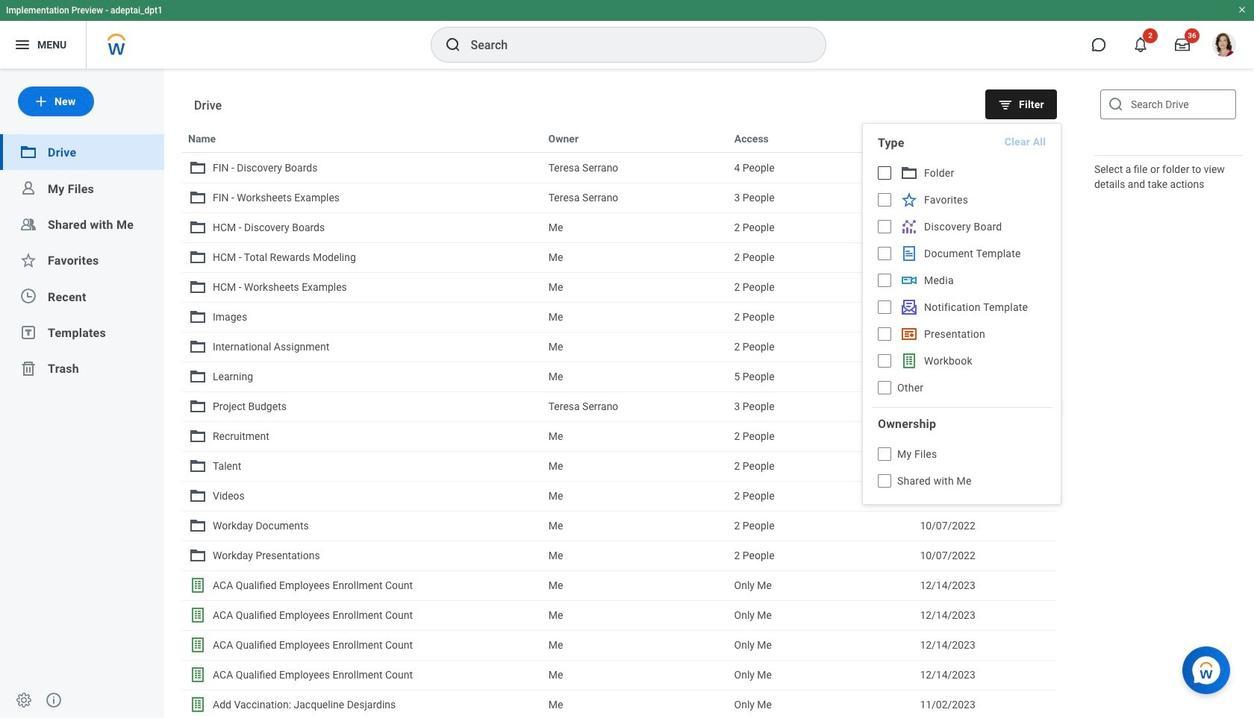 Task type: describe. For each thing, give the bounding box(es) containing it.
clock image
[[19, 288, 37, 306]]

0 vertical spatial search image
[[444, 36, 462, 54]]

search drive field
[[1100, 90, 1236, 119]]

folder open image
[[900, 164, 918, 182]]

2 cell from the top
[[542, 184, 728, 212]]

14 cell from the top
[[542, 542, 728, 570]]

trash image
[[19, 360, 37, 378]]

13 row from the top
[[182, 481, 1057, 511]]

livepages image
[[900, 325, 918, 343]]

2 workbook image from the top
[[189, 637, 207, 655]]

15 row from the top
[[182, 541, 1057, 571]]

10 row from the top
[[182, 392, 1057, 422]]

user image
[[19, 180, 37, 197]]

folder open image
[[19, 143, 37, 161]]

15 cell from the top
[[542, 572, 728, 600]]

7 row from the top
[[182, 302, 1057, 332]]

12 row from the top
[[182, 452, 1057, 481]]

6 row from the top
[[182, 272, 1057, 302]]

19 row from the top
[[182, 661, 1057, 691]]

1 workbook image from the top
[[189, 607, 207, 625]]

filters region
[[862, 123, 1062, 505]]

9 cell from the top
[[542, 393, 728, 421]]

10 cell from the top
[[542, 423, 728, 451]]

video image
[[900, 272, 918, 290]]

5 row from the top
[[182, 243, 1057, 272]]

shared with me image
[[19, 216, 37, 234]]

grid inside item list element
[[182, 123, 1057, 719]]

c column line image
[[900, 218, 918, 236]]

20 row from the top
[[182, 691, 1057, 719]]

filter image
[[998, 97, 1013, 112]]

column header inside grid
[[915, 124, 1057, 152]]

5 cell from the top
[[542, 273, 728, 302]]

11 row from the top
[[182, 422, 1057, 452]]

14 row from the top
[[182, 511, 1057, 541]]

11 cell from the top
[[542, 452, 728, 481]]

mail letter image
[[900, 299, 918, 317]]

7 cell from the top
[[542, 333, 728, 361]]

19 cell from the top
[[542, 691, 728, 719]]

profile logan mcneil element
[[1203, 28, 1245, 61]]

4 cell from the top
[[542, 243, 728, 272]]

info image
[[45, 692, 63, 710]]



Task type: vqa. For each thing, say whether or not it's contained in the screenshot.
15th 'row' from the top
yes



Task type: locate. For each thing, give the bounding box(es) containing it.
star image
[[900, 191, 918, 209], [19, 252, 37, 270]]

star image down folder open icon
[[900, 191, 918, 209]]

gear image
[[15, 692, 33, 710]]

folder image
[[189, 189, 207, 207], [189, 219, 207, 237], [189, 219, 207, 237], [189, 249, 207, 267], [189, 278, 207, 296], [189, 338, 207, 356], [189, 368, 207, 386], [189, 428, 207, 446], [189, 458, 207, 476], [189, 487, 207, 505], [189, 517, 207, 535], [189, 547, 207, 565], [189, 547, 207, 565]]

document image
[[900, 245, 918, 263]]

banner
[[0, 0, 1254, 69]]

17 row from the top
[[182, 601, 1057, 631]]

1 cell from the top
[[542, 154, 728, 182]]

workbook image
[[189, 577, 207, 595], [189, 577, 207, 595], [189, 607, 207, 625], [189, 637, 207, 655], [189, 667, 207, 685], [189, 667, 207, 685], [189, 696, 207, 714]]

6 cell from the top
[[542, 303, 728, 331]]

star image inside filters region
[[900, 191, 918, 209]]

1 horizontal spatial search image
[[1107, 96, 1125, 113]]

1 row from the top
[[182, 123, 1057, 153]]

13 cell from the top
[[542, 512, 728, 540]]

search image
[[444, 36, 462, 54], [1107, 96, 1125, 113]]

16 cell from the top
[[542, 602, 728, 630]]

8 cell from the top
[[542, 363, 728, 391]]

8 row from the top
[[182, 332, 1057, 362]]

3 row from the top
[[182, 183, 1057, 213]]

0 vertical spatial workbook image
[[189, 607, 207, 625]]

3 cell from the top
[[542, 214, 728, 242]]

2 row from the top
[[182, 153, 1057, 183]]

cell
[[542, 154, 728, 182], [542, 184, 728, 212], [542, 214, 728, 242], [542, 243, 728, 272], [542, 273, 728, 302], [542, 303, 728, 331], [542, 333, 728, 361], [542, 363, 728, 391], [542, 393, 728, 421], [542, 423, 728, 451], [542, 452, 728, 481], [542, 482, 728, 511], [542, 512, 728, 540], [542, 542, 728, 570], [542, 572, 728, 600], [542, 602, 728, 630], [542, 632, 728, 660], [542, 661, 728, 690], [542, 691, 728, 719]]

18 row from the top
[[182, 631, 1057, 661]]

12 cell from the top
[[542, 482, 728, 511]]

notifications large image
[[1133, 37, 1148, 52]]

item list element
[[164, 69, 1075, 719]]

star image up clock icon
[[19, 252, 37, 270]]

0 horizontal spatial star image
[[19, 252, 37, 270]]

9 row from the top
[[182, 362, 1057, 392]]

2 vertical spatial workbook image
[[189, 696, 207, 714]]

inbox large image
[[1175, 37, 1190, 52]]

workbook image
[[189, 607, 207, 625], [189, 637, 207, 655], [189, 696, 207, 714]]

3 workbook image from the top
[[189, 696, 207, 714]]

worksheets image
[[900, 352, 918, 370]]

0 vertical spatial star image
[[900, 191, 918, 209]]

close environment banner image
[[1238, 5, 1247, 14]]

16 row from the top
[[182, 571, 1057, 601]]

1 vertical spatial search image
[[1107, 96, 1125, 113]]

4 row from the top
[[182, 213, 1057, 243]]

row
[[182, 123, 1057, 153], [182, 153, 1057, 183], [182, 183, 1057, 213], [182, 213, 1057, 243], [182, 243, 1057, 272], [182, 272, 1057, 302], [182, 302, 1057, 332], [182, 332, 1057, 362], [182, 362, 1057, 392], [182, 392, 1057, 422], [182, 422, 1057, 452], [182, 452, 1057, 481], [182, 481, 1057, 511], [182, 511, 1057, 541], [182, 541, 1057, 571], [182, 571, 1057, 601], [182, 601, 1057, 631], [182, 631, 1057, 661], [182, 661, 1057, 691], [182, 691, 1057, 719]]

column header
[[915, 124, 1057, 152]]

folder image
[[189, 159, 207, 177], [189, 159, 207, 177], [189, 189, 207, 207], [189, 249, 207, 267], [189, 278, 207, 296], [189, 308, 207, 326], [189, 308, 207, 326], [189, 338, 207, 356], [189, 368, 207, 386], [189, 398, 207, 416], [189, 398, 207, 416], [189, 428, 207, 446], [189, 458, 207, 476], [189, 487, 207, 505], [189, 517, 207, 535]]

grid
[[182, 123, 1057, 719]]

1 vertical spatial star image
[[19, 252, 37, 270]]

18 cell from the top
[[542, 661, 728, 690]]

17 cell from the top
[[542, 632, 728, 660]]

0 horizontal spatial search image
[[444, 36, 462, 54]]

1 horizontal spatial star image
[[900, 191, 918, 209]]

1 vertical spatial workbook image
[[189, 637, 207, 655]]



